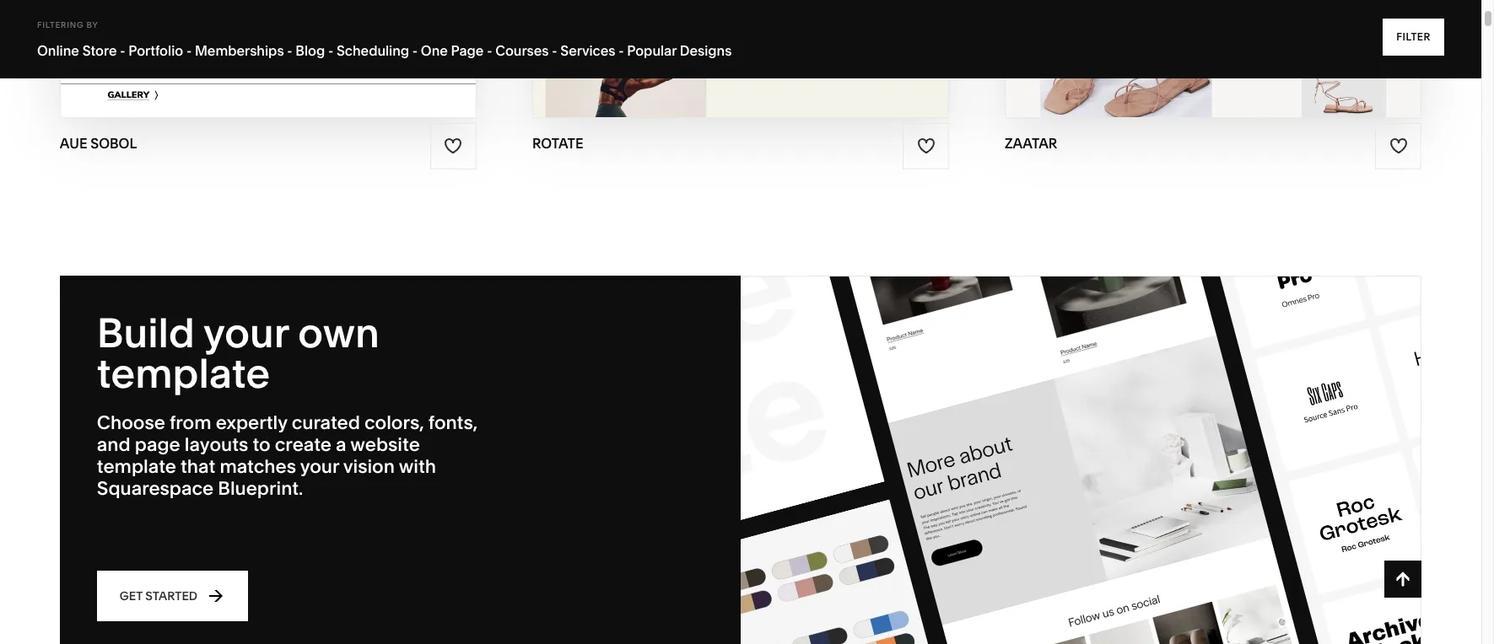 Task type: describe. For each thing, give the bounding box(es) containing it.
portfolio
[[129, 42, 183, 59]]

that
[[181, 456, 215, 479]]

build
[[97, 308, 195, 358]]

rotate image
[[533, 0, 949, 117]]

1 - from the left
[[120, 42, 125, 59]]

zaatar image
[[1006, 0, 1421, 117]]

create
[[275, 434, 332, 457]]

rotate element
[[533, 0, 949, 117]]

page
[[451, 42, 484, 59]]

fonts,
[[429, 412, 478, 435]]

preview of building your own template image
[[741, 277, 1421, 645]]

colors,
[[365, 412, 424, 435]]

store
[[82, 42, 117, 59]]

and
[[97, 434, 131, 457]]

online
[[37, 42, 79, 59]]

services
[[561, 42, 616, 59]]

add aue sobol to your favorites list image
[[444, 137, 463, 156]]

aue sobol
[[60, 135, 137, 152]]

build your own template
[[97, 308, 380, 398]]

add rotate to your favorites list image
[[917, 137, 936, 156]]

memberships
[[195, 42, 284, 59]]

a
[[336, 434, 347, 457]]

choose from expertly curated colors, fonts, and page layouts to create a website template that matches your vision with squarespace blueprint.
[[97, 412, 478, 501]]

your inside the choose from expertly curated colors, fonts, and page layouts to create a website template that matches your vision with squarespace blueprint.
[[300, 456, 339, 479]]

curated
[[292, 412, 360, 435]]

own
[[298, 308, 380, 358]]

aue
[[60, 135, 87, 152]]

rotate
[[533, 135, 584, 152]]

7 - from the left
[[552, 42, 557, 59]]

one
[[421, 42, 448, 59]]

sobol
[[91, 135, 137, 152]]

8 - from the left
[[619, 42, 624, 59]]

from
[[170, 412, 211, 435]]

4 - from the left
[[328, 42, 334, 59]]

template inside the choose from expertly curated colors, fonts, and page layouts to create a website template that matches your vision with squarespace blueprint.
[[97, 456, 176, 479]]

zaatar
[[1005, 135, 1058, 152]]

back to top image
[[1394, 571, 1413, 589]]

template inside build your own template
[[97, 349, 270, 398]]



Task type: locate. For each thing, give the bounding box(es) containing it.
1 vertical spatial your
[[300, 456, 339, 479]]

aue sobol element
[[61, 0, 476, 117]]

get started button
[[97, 571, 248, 622]]

online store - portfolio - memberships - blog - scheduling - one page - courses - services - popular designs
[[37, 42, 732, 59]]

filtering by
[[37, 20, 98, 30]]

website
[[351, 434, 420, 457]]

by
[[86, 20, 98, 30]]

add zaatar to your favorites list image
[[1390, 137, 1408, 156]]

template up from
[[97, 349, 270, 398]]

your inside build your own template
[[203, 308, 289, 358]]

zaatar element
[[1006, 0, 1421, 117]]

blueprint.
[[218, 478, 303, 501]]

page
[[135, 434, 180, 457]]

- right courses
[[552, 42, 557, 59]]

get
[[120, 589, 143, 604]]

5 - from the left
[[413, 42, 418, 59]]

-
[[120, 42, 125, 59], [186, 42, 192, 59], [287, 42, 293, 59], [328, 42, 334, 59], [413, 42, 418, 59], [487, 42, 492, 59], [552, 42, 557, 59], [619, 42, 624, 59]]

1 vertical spatial template
[[97, 456, 176, 479]]

filtering
[[37, 20, 84, 30]]

vision
[[343, 456, 395, 479]]

- right blog
[[328, 42, 334, 59]]

template down 'choose'
[[97, 456, 176, 479]]

courses
[[496, 42, 549, 59]]

filter button
[[1383, 19, 1445, 56]]

- right portfolio
[[186, 42, 192, 59]]

layouts
[[185, 434, 248, 457]]

aue sobol image
[[61, 0, 476, 117]]

0 vertical spatial template
[[97, 349, 270, 398]]

designs
[[680, 42, 732, 59]]

squarespace
[[97, 478, 214, 501]]

expertly
[[216, 412, 287, 435]]

started
[[145, 589, 198, 604]]

0 vertical spatial your
[[203, 308, 289, 358]]

matches
[[220, 456, 296, 479]]

- left blog
[[287, 42, 293, 59]]

popular
[[627, 42, 677, 59]]

your
[[203, 308, 289, 358], [300, 456, 339, 479]]

with
[[399, 456, 436, 479]]

- left "one"
[[413, 42, 418, 59]]

- right page
[[487, 42, 492, 59]]

1 horizontal spatial your
[[300, 456, 339, 479]]

to
[[253, 434, 271, 457]]

blog
[[296, 42, 325, 59]]

2 template from the top
[[97, 456, 176, 479]]

- left popular at the left of the page
[[619, 42, 624, 59]]

choose
[[97, 412, 165, 435]]

filter
[[1397, 30, 1431, 43]]

0 horizontal spatial your
[[203, 308, 289, 358]]

1 template from the top
[[97, 349, 270, 398]]

scheduling
[[337, 42, 409, 59]]

template
[[97, 349, 270, 398], [97, 456, 176, 479]]

2 - from the left
[[186, 42, 192, 59]]

3 - from the left
[[287, 42, 293, 59]]

- right store on the top of the page
[[120, 42, 125, 59]]

get started
[[120, 589, 198, 604]]

6 - from the left
[[487, 42, 492, 59]]



Task type: vqa. For each thing, say whether or not it's contained in the screenshot.
the you
no



